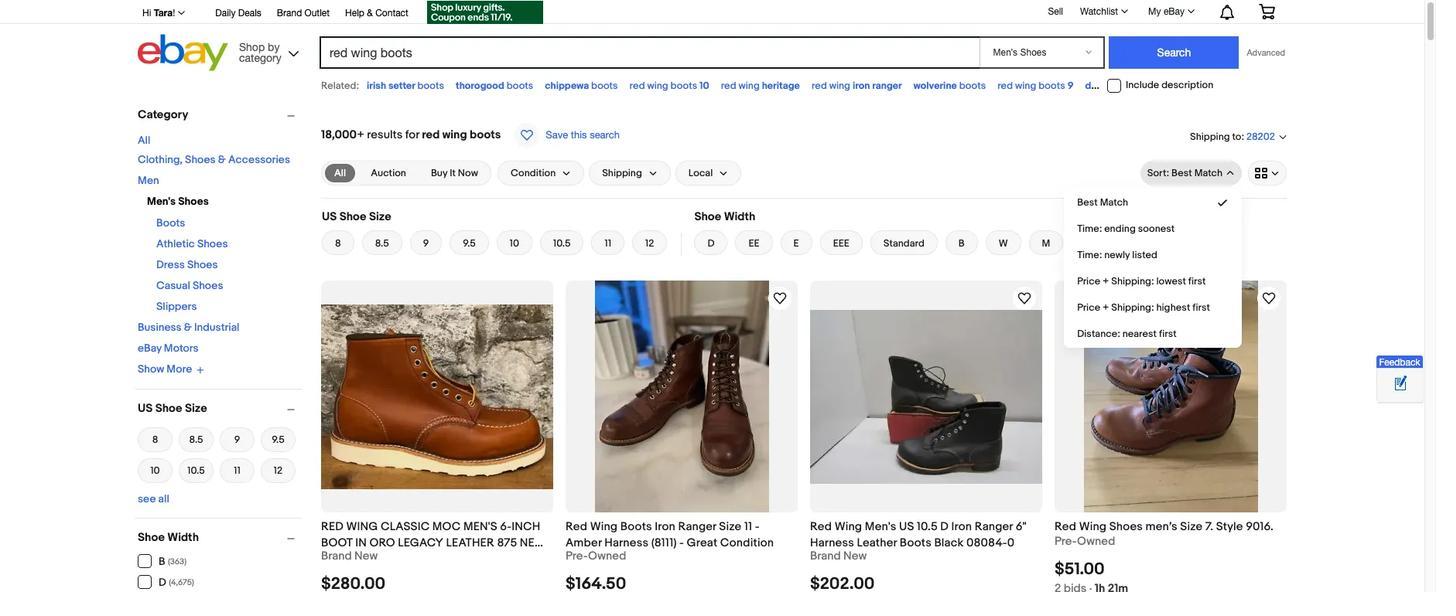 Task type: describe. For each thing, give the bounding box(es) containing it.
category button
[[138, 108, 302, 122]]

none submit inside "shop by category" banner
[[1109, 36, 1239, 69]]

0 vertical spatial 10.5
[[553, 238, 571, 250]]

show more button
[[138, 363, 204, 376]]

it
[[450, 167, 456, 180]]

help & contact
[[345, 8, 408, 19]]

& for industrial
[[184, 321, 192, 334]]

listed
[[1132, 249, 1158, 262]]

b for b
[[959, 238, 965, 250]]

standard
[[884, 238, 925, 250]]

legacy
[[398, 536, 444, 551]]

12 for the 12 link to the left
[[274, 465, 283, 477]]

shipping: for lowest
[[1112, 275, 1154, 288]]

now
[[458, 167, 478, 180]]

d inside red wing men's us 10.5 d iron ranger 6" harness leather boots black 08084-0 brand new
[[940, 520, 949, 535]]

9 for the topmost 9 link
[[423, 238, 429, 250]]

us shoe size button
[[138, 401, 302, 416]]

red for red wing boots 10
[[630, 80, 645, 92]]

chippewa
[[545, 80, 589, 92]]

$51.00 main content
[[315, 101, 1293, 593]]

1 vertical spatial 8 link
[[138, 426, 173, 454]]

1 vertical spatial 10 link
[[138, 457, 173, 485]]

leather
[[857, 536, 897, 551]]

show
[[138, 363, 164, 376]]

sell link
[[1041, 6, 1070, 17]]

see
[[138, 493, 156, 506]]

0 vertical spatial 10 link
[[497, 231, 532, 255]]

standard link
[[870, 231, 938, 255]]

distance: nearest first
[[1077, 328, 1177, 341]]

18,000
[[321, 128, 357, 142]]

12 for right the 12 link
[[645, 238, 654, 250]]

red wing shoes men's size 7. style 9016. pre-owned
[[1055, 520, 1274, 549]]

advanced link
[[1239, 37, 1285, 68]]

e
[[794, 238, 799, 250]]

ebay motors link
[[138, 342, 199, 355]]

red for red wing iron ranger
[[812, 80, 827, 92]]

+ for price + shipping: lowest first
[[1103, 275, 1109, 288]]

advanced
[[1247, 48, 1285, 57]]

0 vertical spatial 8.5 link
[[362, 231, 402, 255]]

shoe width inside $51.00 main content
[[694, 210, 756, 224]]

7.
[[1206, 520, 1214, 535]]

slippers
[[156, 300, 197, 313]]

boots left danner on the right of the page
[[1039, 80, 1065, 92]]

shipping button
[[589, 161, 671, 186]]

shoe up the b (363)
[[138, 530, 165, 545]]

best inside dropdown button
[[1172, 167, 1192, 180]]

watch red wing shoes men's size 7. style 9016. image
[[1260, 289, 1278, 308]]

boots right thorogood
[[507, 80, 533, 92]]

my ebay
[[1149, 6, 1185, 17]]

owned inside red wing shoes men's size 7. style 9016. pre-owned
[[1077, 535, 1115, 549]]

industrial
[[194, 321, 239, 334]]

price + shipping: lowest first link
[[1065, 269, 1241, 295]]

help & contact link
[[345, 5, 408, 22]]

new
[[520, 536, 546, 551]]

newly
[[1104, 249, 1130, 262]]

width inside $51.00 main content
[[724, 210, 756, 224]]

brand for brand outlet
[[277, 8, 302, 19]]

search
[[590, 129, 620, 141]]

distance: nearest first link
[[1065, 321, 1241, 347]]

shop by category banner
[[134, 0, 1287, 75]]

1 vertical spatial 10.5
[[187, 465, 205, 477]]

iron inside red wing men's us 10.5 d iron ranger 6" harness leather boots black 08084-0 brand new
[[952, 520, 972, 535]]

boots inside $51.00 main content
[[470, 128, 501, 142]]

1 vertical spatial all link
[[325, 164, 355, 183]]

shop by category
[[239, 41, 281, 64]]

red wing boots iron ranger size 11  - amber harness (8111) - great condition link
[[566, 519, 798, 551]]

0 horizontal spatial 12 link
[[261, 457, 296, 485]]

sort:
[[1147, 167, 1169, 180]]

local button
[[675, 161, 742, 186]]

1 horizontal spatial us
[[322, 210, 337, 224]]

time: ending soonest
[[1077, 223, 1175, 235]]

category
[[138, 108, 188, 122]]

1 vertical spatial in
[[321, 553, 333, 567]]

9.5 for the topmost 9.5 link
[[463, 238, 476, 250]]

eee link
[[820, 231, 863, 255]]

boots right wolverine
[[959, 80, 986, 92]]

m link
[[1029, 231, 1064, 255]]

shoes inside clothing, shoes & accessories men
[[185, 153, 216, 166]]

red wing shoes men's size 7. style 9016. image
[[1084, 281, 1258, 513]]

size inside red wing boots iron ranger size 11  - amber harness (8111) - great condition pre-owned
[[719, 520, 742, 535]]

+ for 18,000 + results for red wing boots
[[357, 128, 364, 142]]

1 horizontal spatial 8 link
[[322, 231, 354, 255]]

All selected text field
[[334, 166, 346, 180]]

boots inside red wing boots iron ranger size 11  - amber harness (8111) - great condition pre-owned
[[620, 520, 652, 535]]

shoes down dress shoes link
[[193, 279, 223, 293]]

9016.
[[1246, 520, 1274, 535]]

2 horizontal spatial 9
[[1068, 80, 1074, 92]]

red wing boots 9
[[998, 80, 1074, 92]]

sort: best match
[[1147, 167, 1223, 180]]

shoes down "athletic shoes" "link"
[[187, 258, 218, 272]]

18,000 + results for red wing boots
[[321, 128, 501, 142]]

match inside "best match" link
[[1100, 197, 1128, 209]]

buy it now link
[[422, 164, 487, 183]]

1 vertical spatial 10.5 link
[[179, 457, 214, 485]]

shop
[[239, 41, 265, 53]]

price + shipping: highest first
[[1077, 302, 1210, 314]]

red wing men's us 10.5 d iron ranger 6" harness leather boots black 08084-0 heading
[[810, 520, 1027, 551]]

0 horizontal spatial 9 link
[[220, 426, 255, 454]]

watch red wing boots iron ranger size 11  - amber harness (8111) - great condition image
[[771, 289, 789, 308]]

to
[[1232, 130, 1242, 143]]

1 vertical spatial 11 link
[[220, 457, 255, 485]]

0 vertical spatial all link
[[138, 134, 150, 147]]

1 horizontal spatial in
[[355, 536, 367, 551]]

1 horizontal spatial -
[[755, 520, 760, 535]]

shipping to : 28202
[[1190, 130, 1275, 143]]

setter
[[388, 80, 415, 92]]

08084-
[[967, 536, 1007, 551]]

Search for anything text field
[[322, 38, 977, 67]]

1 horizontal spatial 12 link
[[632, 231, 667, 255]]

red wing shoes men's size 7. style 9016. heading
[[1055, 520, 1274, 535]]

shoe up d link
[[694, 210, 721, 224]]

0 vertical spatial 9.5 link
[[450, 231, 489, 255]]

show more
[[138, 363, 192, 376]]

shoes inside red wing shoes men's size 7. style 9016. pre-owned
[[1110, 520, 1143, 535]]

chippewa boots
[[545, 80, 618, 92]]

tara
[[154, 7, 173, 19]]

1 vertical spatial us
[[138, 401, 153, 416]]

0 horizontal spatial 8.5 link
[[179, 426, 214, 454]]

d for d (4,675)
[[159, 577, 166, 590]]

shipping for shipping
[[602, 167, 642, 180]]

pre- inside red wing shoes men's size 7. style 9016. pre-owned
[[1055, 535, 1077, 549]]

red wing boots iron ranger size 11  - amber harness (8111) - great condition image
[[595, 281, 769, 513]]

red for red wing boots iron ranger size 11  - amber harness (8111) - great condition pre-owned
[[566, 520, 588, 535]]

auction
[[371, 167, 406, 180]]

first for price + shipping: lowest first
[[1189, 275, 1206, 288]]

listing options selector. gallery view selected. image
[[1255, 167, 1280, 180]]

red wing classic moc men's 6-inch boot in oro legacy leather 875 new in box image
[[321, 305, 553, 489]]

wing for men's
[[835, 520, 862, 535]]

category
[[239, 51, 281, 64]]

wing for boots
[[590, 520, 618, 535]]

soonest
[[1138, 223, 1175, 235]]

d (4,675)
[[159, 577, 194, 590]]

clothing,
[[138, 153, 183, 166]]

6-
[[500, 520, 512, 535]]

for
[[405, 128, 419, 142]]

0 horizontal spatial men's
[[147, 195, 176, 208]]

time: ending soonest link
[[1065, 216, 1241, 242]]

buy it now
[[431, 167, 478, 180]]

0 vertical spatial 11
[[605, 238, 611, 250]]

d link
[[694, 231, 728, 255]]

(8111)
[[651, 536, 677, 551]]

price + shipping: highest first link
[[1065, 295, 1241, 321]]

0 horizontal spatial -
[[679, 536, 684, 551]]

red wing shoes men's size 7. style 9016. link
[[1055, 519, 1287, 536]]

casual shoes link
[[156, 279, 223, 293]]

red wing boots iron ranger size 11  - amber harness (8111) - great condition pre-owned
[[566, 520, 774, 564]]

shipping for shipping to : 28202
[[1190, 130, 1230, 143]]

get the coupon image
[[427, 1, 543, 24]]

condition inside red wing boots iron ranger size 11  - amber harness (8111) - great condition pre-owned
[[720, 536, 774, 551]]

red wing classic moc men's 6-inch boot in oro legacy leather 875 new in box
[[321, 520, 546, 567]]

boots inside 'boots athletic shoes dress shoes casual shoes slippers'
[[156, 217, 185, 230]]

owned inside red wing boots iron ranger size 11  - amber harness (8111) - great condition pre-owned
[[588, 549, 626, 564]]

iron inside red wing boots iron ranger size 11  - amber harness (8111) - great condition pre-owned
[[655, 520, 676, 535]]

0 horizontal spatial width
[[167, 530, 199, 545]]

brand for brand new
[[321, 549, 352, 564]]

0 vertical spatial 11 link
[[592, 231, 625, 255]]

red for red wing shoes men's size 7. style 9016. pre-owned
[[1055, 520, 1077, 535]]

by
[[268, 41, 280, 53]]

e link
[[781, 231, 812, 255]]

red wing heritage
[[721, 80, 800, 92]]

b (363)
[[159, 556, 187, 569]]

1 vertical spatial shoe width
[[138, 530, 199, 545]]

oro
[[370, 536, 395, 551]]

casual
[[156, 279, 190, 293]]

wing for red wing iron ranger
[[829, 80, 850, 92]]

boots down search for anything "text field"
[[671, 80, 697, 92]]

0 horizontal spatial us shoe size
[[138, 401, 207, 416]]

dress
[[156, 258, 185, 272]]

buy
[[431, 167, 448, 180]]

red wing classic moc men's 6-inch boot in oro legacy leather 875 new in box link
[[321, 519, 553, 567]]

price for price + shipping: lowest first
[[1077, 275, 1101, 288]]



Task type: locate. For each thing, give the bounding box(es) containing it.
my ebay link
[[1140, 2, 1202, 21]]

1 horizontal spatial owned
[[1077, 535, 1115, 549]]

owned left the (8111)
[[588, 549, 626, 564]]

9.5 down now
[[463, 238, 476, 250]]

ranger inside red wing men's us 10.5 d iron ranger 6" harness leather boots black 08084-0 brand new
[[975, 520, 1013, 535]]

daily deals
[[215, 8, 261, 19]]

& right help
[[367, 8, 373, 19]]

0 horizontal spatial harness
[[605, 536, 649, 551]]

us shoe size down show more button
[[138, 401, 207, 416]]

match down shipping to : 28202
[[1195, 167, 1223, 180]]

boots
[[417, 80, 444, 92], [507, 80, 533, 92], [591, 80, 618, 92], [671, 80, 697, 92], [959, 80, 986, 92], [1039, 80, 1065, 92], [1119, 80, 1146, 92], [470, 128, 501, 142]]

iron up black
[[952, 520, 972, 535]]

b inside $51.00 main content
[[959, 238, 965, 250]]

brand left outlet
[[277, 8, 302, 19]]

11 inside red wing boots iron ranger size 11  - amber harness (8111) - great condition pre-owned
[[744, 520, 752, 535]]

10.5 link down us shoe size dropdown button on the left bottom
[[179, 457, 214, 485]]

sort: best match button
[[1140, 161, 1242, 186]]

wing
[[590, 520, 618, 535], [835, 520, 862, 535], [1079, 520, 1107, 535]]

red
[[321, 520, 344, 535]]

1 vertical spatial d
[[940, 520, 949, 535]]

2 vertical spatial 9
[[234, 434, 240, 446]]

owned up $51.00
[[1077, 535, 1115, 549]]

men's up boots link
[[147, 195, 176, 208]]

0 horizontal spatial all
[[138, 134, 150, 147]]

description
[[1162, 79, 1214, 91]]

2 price from the top
[[1077, 302, 1101, 314]]

& up 'motors'
[[184, 321, 192, 334]]

1 horizontal spatial red
[[810, 520, 832, 535]]

11 link down us shoe size dropdown button on the left bottom
[[220, 457, 255, 485]]

1 horizontal spatial iron
[[952, 520, 972, 535]]

first for price + shipping: highest first
[[1193, 302, 1210, 314]]

0 vertical spatial shipping:
[[1112, 275, 1154, 288]]

1 horizontal spatial boots
[[620, 520, 652, 535]]

all
[[138, 134, 150, 147], [334, 167, 346, 180]]

8.5
[[375, 238, 389, 250], [189, 434, 203, 446]]

ebay inside my ebay "link"
[[1164, 6, 1185, 17]]

best up time: ending soonest
[[1077, 197, 1098, 209]]

2 horizontal spatial d
[[940, 520, 949, 535]]

+ for price + shipping: highest first
[[1103, 302, 1109, 314]]

shoes right clothing,
[[185, 153, 216, 166]]

b left w
[[959, 238, 965, 250]]

iron up the (8111)
[[655, 520, 676, 535]]

& inside account navigation
[[367, 8, 373, 19]]

1 vertical spatial best
[[1077, 197, 1098, 209]]

pre- right new
[[566, 549, 588, 564]]

your shopping cart image
[[1258, 4, 1276, 19]]

0 horizontal spatial 10 link
[[138, 457, 173, 485]]

time: newly listed
[[1077, 249, 1158, 262]]

men
[[138, 174, 159, 187]]

red inside red wing men's us 10.5 d iron ranger 6" harness leather boots black 08084-0 brand new
[[810, 520, 832, 535]]

boots inside red wing men's us 10.5 d iron ranger 6" harness leather boots black 08084-0 brand new
[[900, 536, 932, 551]]

10 for the top the 10 link
[[510, 238, 519, 250]]

0 vertical spatial &
[[367, 8, 373, 19]]

1 horizontal spatial 8
[[335, 238, 341, 250]]

0 vertical spatial time:
[[1077, 223, 1102, 235]]

see all
[[138, 493, 169, 506]]

9.5 inside $51.00 main content
[[463, 238, 476, 250]]

+ inside the price + shipping: lowest first link
[[1103, 275, 1109, 288]]

2 shipping: from the top
[[1112, 302, 1154, 314]]

watchlist
[[1080, 6, 1118, 17]]

time: newly listed link
[[1065, 242, 1241, 269]]

2 horizontal spatial wing
[[1079, 520, 1107, 535]]

harness for brand
[[810, 536, 854, 551]]

time: down best match
[[1077, 223, 1102, 235]]

boots athletic shoes dress shoes casual shoes slippers
[[156, 217, 228, 313]]

wing
[[346, 520, 378, 535]]

shoes up boots link
[[178, 195, 209, 208]]

all up clothing,
[[138, 134, 150, 147]]

boots left black
[[900, 536, 932, 551]]

9
[[1068, 80, 1074, 92], [423, 238, 429, 250], [234, 434, 240, 446]]

ebay up show
[[138, 342, 161, 355]]

1 ranger from the left
[[678, 520, 717, 535]]

3 wing from the left
[[1079, 520, 1107, 535]]

1 new from the left
[[354, 549, 378, 564]]

wing left heritage
[[739, 80, 760, 92]]

10 down "shop by category" banner
[[700, 80, 709, 92]]

new inside red wing men's us 10.5 d iron ranger 6" harness leather boots black 08084-0 brand new
[[843, 549, 867, 564]]

9 for 9 link to the left
[[234, 434, 240, 446]]

0 horizontal spatial 9.5
[[272, 434, 285, 446]]

1 vertical spatial 8
[[152, 434, 158, 446]]

harness for owned
[[605, 536, 649, 551]]

ebay right my
[[1164, 6, 1185, 17]]

1 vertical spatial 8.5 link
[[179, 426, 214, 454]]

1 horizontal spatial us shoe size
[[322, 210, 391, 224]]

8.5 down us shoe size dropdown button on the left bottom
[[189, 434, 203, 446]]

boots right chippewa
[[591, 80, 618, 92]]

2 time: from the top
[[1077, 249, 1102, 262]]

1 horizontal spatial harness
[[810, 536, 854, 551]]

wolverine
[[914, 80, 957, 92]]

b for b (363)
[[159, 556, 165, 569]]

red wing classic moc men's 6-inch boot in oro legacy leather 875 new in box heading
[[321, 520, 546, 567]]

condition down the save
[[511, 167, 556, 180]]

8 up see all button on the bottom of the page
[[152, 434, 158, 446]]

2 red from the left
[[810, 520, 832, 535]]

0 horizontal spatial ranger
[[678, 520, 717, 535]]

shoe down 'all selected' text field
[[339, 210, 366, 224]]

8.5 link down us shoe size dropdown button on the left bottom
[[179, 426, 214, 454]]

pre- up $51.00
[[1055, 535, 1077, 549]]

10
[[700, 80, 709, 92], [510, 238, 519, 250], [150, 465, 160, 477]]

b left (363) at the left bottom of the page
[[159, 556, 165, 569]]

& for contact
[[367, 8, 373, 19]]

d up black
[[940, 520, 949, 535]]

1 horizontal spatial 11
[[605, 238, 611, 250]]

1 horizontal spatial shipping
[[1190, 130, 1230, 143]]

2 horizontal spatial &
[[367, 8, 373, 19]]

1 vertical spatial shipping
[[602, 167, 642, 180]]

harness left the (8111)
[[605, 536, 649, 551]]

d for d
[[708, 238, 715, 250]]

account navigation
[[134, 0, 1287, 26]]

condition
[[511, 167, 556, 180], [720, 536, 774, 551]]

width up ee link
[[724, 210, 756, 224]]

boots up the (8111)
[[620, 520, 652, 535]]

ranger inside red wing boots iron ranger size 11  - amber harness (8111) - great condition pre-owned
[[678, 520, 717, 535]]

wing inside $51.00 main content
[[443, 128, 467, 142]]

irish
[[367, 80, 386, 92]]

time: for time: ending soonest
[[1077, 223, 1102, 235]]

w
[[999, 238, 1008, 250]]

wing for shoes
[[1079, 520, 1107, 535]]

9 left danner on the right of the page
[[1068, 80, 1074, 92]]

0 horizontal spatial ebay
[[138, 342, 161, 355]]

all down 18,000 at left top
[[334, 167, 346, 180]]

shoe down show more button
[[155, 401, 182, 416]]

9.5 for the bottommost 9.5 link
[[272, 434, 285, 446]]

1 harness from the left
[[605, 536, 649, 551]]

boots up now
[[470, 128, 501, 142]]

motors
[[164, 342, 199, 355]]

8 link up see all button on the bottom of the page
[[138, 426, 173, 454]]

us shoe size
[[322, 210, 391, 224], [138, 401, 207, 416]]

1 vertical spatial condition
[[720, 536, 774, 551]]

9 down "buy it now" "link"
[[423, 238, 429, 250]]

red
[[630, 80, 645, 92], [721, 80, 736, 92], [812, 80, 827, 92], [998, 80, 1013, 92], [422, 128, 440, 142]]

shoes up dress shoes link
[[197, 238, 228, 251]]

red inside red wing boots iron ranger size 11  - amber harness (8111) - great condition pre-owned
[[566, 520, 588, 535]]

red wing boots iron ranger size 11  - amber harness (8111) - great condition heading
[[566, 520, 774, 551]]

8 for bottommost 8 link
[[152, 434, 158, 446]]

875
[[497, 536, 517, 551]]

3 red from the left
[[1055, 520, 1077, 535]]

&
[[367, 8, 373, 19], [218, 153, 226, 166], [184, 321, 192, 334]]

None submit
[[1109, 36, 1239, 69]]

1 vertical spatial ebay
[[138, 342, 161, 355]]

9.5 down us shoe size dropdown button on the left bottom
[[272, 434, 285, 446]]

condition right great
[[720, 536, 774, 551]]

1 shipping: from the top
[[1112, 275, 1154, 288]]

black
[[934, 536, 964, 551]]

9 link down us shoe size dropdown button on the left bottom
[[220, 426, 255, 454]]

0 horizontal spatial 10.5 link
[[179, 457, 214, 485]]

iron
[[853, 80, 870, 92]]

1 vertical spatial men's
[[865, 520, 897, 535]]

men's
[[464, 520, 497, 535]]

best
[[1172, 167, 1192, 180], [1077, 197, 1098, 209]]

shipping down search in the left top of the page
[[602, 167, 642, 180]]

boots right danner on the right of the page
[[1119, 80, 1146, 92]]

(363)
[[168, 557, 187, 567]]

hi
[[142, 8, 151, 19]]

1 iron from the left
[[655, 520, 676, 535]]

us shoe size down 'all selected' text field
[[322, 210, 391, 224]]

1 vertical spatial us shoe size
[[138, 401, 207, 416]]

save this search
[[546, 129, 620, 141]]

0 vertical spatial 10
[[700, 80, 709, 92]]

0 vertical spatial 8.5
[[375, 238, 389, 250]]

red for red wing boots 9
[[998, 80, 1013, 92]]

9 link down buy
[[410, 231, 442, 255]]

first right highest
[[1193, 302, 1210, 314]]

10 link up see all
[[138, 457, 173, 485]]

1 horizontal spatial brand
[[321, 549, 352, 564]]

wing inside red wing men's us 10.5 d iron ranger 6" harness leather boots black 08084-0 brand new
[[835, 520, 862, 535]]

red for red wing men's us 10.5 d iron ranger 6" harness leather boots black 08084-0 brand new
[[810, 520, 832, 535]]

8.5 for top 8.5 link
[[375, 238, 389, 250]]

0 vertical spatial shoe width
[[694, 210, 756, 224]]

0 horizontal spatial 11
[[234, 465, 241, 477]]

best right sort:
[[1172, 167, 1192, 180]]

0 horizontal spatial new
[[354, 549, 378, 564]]

all inside $51.00 main content
[[334, 167, 346, 180]]

first
[[1189, 275, 1206, 288], [1193, 302, 1210, 314], [1159, 328, 1177, 341]]

0 vertical spatial men's
[[147, 195, 176, 208]]

0 horizontal spatial boots
[[156, 217, 185, 230]]

12 inside $51.00 main content
[[645, 238, 654, 250]]

b link
[[945, 231, 978, 255]]

0 horizontal spatial condition
[[511, 167, 556, 180]]

0 vertical spatial b
[[959, 238, 965, 250]]

in down boot
[[321, 553, 333, 567]]

price down time: newly listed on the top right of page
[[1077, 275, 1101, 288]]

red wing men's us 10.5 d iron ranger 6" harness leather boots black 08084-0 image
[[810, 310, 1042, 484]]

red down search for anything "text field"
[[630, 80, 645, 92]]

0 vertical spatial 8
[[335, 238, 341, 250]]

1 price from the top
[[1077, 275, 1101, 288]]

price for price + shipping: highest first
[[1077, 302, 1101, 314]]

+ inside price + shipping: highest first link
[[1103, 302, 1109, 314]]

in down wing
[[355, 536, 367, 551]]

1 horizontal spatial 9 link
[[410, 231, 442, 255]]

0 horizontal spatial 11 link
[[220, 457, 255, 485]]

business & industrial link
[[138, 321, 239, 334]]

save this search button
[[510, 122, 624, 149]]

1 wing from the left
[[590, 520, 618, 535]]

0 vertical spatial in
[[355, 536, 367, 551]]

0 horizontal spatial 8.5
[[189, 434, 203, 446]]

1 horizontal spatial wing
[[835, 520, 862, 535]]

us inside red wing men's us 10.5 d iron ranger 6" harness leather boots black 08084-0 brand new
[[899, 520, 914, 535]]

1 horizontal spatial pre-
[[1055, 535, 1077, 549]]

$51.00
[[1055, 560, 1105, 581]]

harness inside red wing boots iron ranger size 11  - amber harness (8111) - great condition pre-owned
[[605, 536, 649, 551]]

1 vertical spatial width
[[167, 530, 199, 545]]

all link up clothing,
[[138, 134, 150, 147]]

8 link down 'all selected' text field
[[322, 231, 354, 255]]

us
[[322, 210, 337, 224], [138, 401, 153, 416], [899, 520, 914, 535]]

ending
[[1104, 223, 1136, 235]]

more
[[167, 363, 192, 376]]

2 ranger from the left
[[975, 520, 1013, 535]]

2 vertical spatial 10
[[150, 465, 160, 477]]

0 vertical spatial boots
[[156, 217, 185, 230]]

1 horizontal spatial ebay
[[1164, 6, 1185, 17]]

men's up leather
[[865, 520, 897, 535]]

shipping: up "distance: nearest first"
[[1112, 302, 1154, 314]]

2 vertical spatial first
[[1159, 328, 1177, 341]]

1 vertical spatial -
[[679, 536, 684, 551]]

first right lowest
[[1189, 275, 1206, 288]]

0 vertical spatial 10.5 link
[[540, 231, 584, 255]]

shoes
[[185, 153, 216, 166], [178, 195, 209, 208], [197, 238, 228, 251], [187, 258, 218, 272], [193, 279, 223, 293], [1110, 520, 1143, 535]]

0 horizontal spatial shoe width
[[138, 530, 199, 545]]

0 vertical spatial 9.5
[[463, 238, 476, 250]]

1 vertical spatial &
[[218, 153, 226, 166]]

8.5 inside $51.00 main content
[[375, 238, 389, 250]]

9.5 link
[[450, 231, 489, 255], [261, 426, 296, 454]]

10.5 down condition dropdown button
[[553, 238, 571, 250]]

2 wing from the left
[[835, 520, 862, 535]]

11 link down shipping dropdown button
[[592, 231, 625, 255]]

red right wolverine boots
[[998, 80, 1013, 92]]

red inside red wing shoes men's size 7. style 9016. pre-owned
[[1055, 520, 1077, 535]]

1 horizontal spatial new
[[843, 549, 867, 564]]

10.5 up black
[[917, 520, 938, 535]]

red inside $51.00 main content
[[422, 128, 440, 142]]

1 vertical spatial shipping:
[[1112, 302, 1154, 314]]

1 vertical spatial 8.5
[[189, 434, 203, 446]]

heritage
[[762, 80, 800, 92]]

width
[[724, 210, 756, 224], [167, 530, 199, 545]]

in
[[355, 536, 367, 551], [321, 553, 333, 567]]

harness
[[605, 536, 649, 551], [810, 536, 854, 551]]

0 horizontal spatial 8
[[152, 434, 158, 446]]

brand down 'red'
[[321, 549, 352, 564]]

1 vertical spatial 11
[[234, 465, 241, 477]]

1 horizontal spatial 8.5
[[375, 238, 389, 250]]

brand left leather
[[810, 549, 841, 564]]

red right heritage
[[812, 80, 827, 92]]

red for red wing heritage
[[721, 80, 736, 92]]

0 vertical spatial 8 link
[[322, 231, 354, 255]]

pre- inside red wing boots iron ranger size 11  - amber harness (8111) - great condition pre-owned
[[566, 549, 588, 564]]

wing for red wing boots 10
[[647, 80, 668, 92]]

2 vertical spatial d
[[159, 577, 166, 590]]

:
[[1242, 130, 1244, 143]]

1 vertical spatial all
[[334, 167, 346, 180]]

0 horizontal spatial wing
[[590, 520, 618, 535]]

2 iron from the left
[[952, 520, 972, 535]]

brand inside red wing men's us 10.5 d iron ranger 6" harness leather boots black 08084-0 brand new
[[810, 549, 841, 564]]

red down "shop by category" banner
[[721, 80, 736, 92]]

0 vertical spatial shipping
[[1190, 130, 1230, 143]]

2 horizontal spatial 10.5
[[917, 520, 938, 535]]

1 red from the left
[[566, 520, 588, 535]]

wing inside red wing shoes men's size 7. style 9016. pre-owned
[[1079, 520, 1107, 535]]

2 new from the left
[[843, 549, 867, 564]]

d left ee
[[708, 238, 715, 250]]

1 vertical spatial first
[[1193, 302, 1210, 314]]

0 vertical spatial 9 link
[[410, 231, 442, 255]]

2 harness from the left
[[810, 536, 854, 551]]

8.5 for 8.5 link to the left
[[189, 434, 203, 446]]

8.5 link down auction
[[362, 231, 402, 255]]

wolverine boots
[[914, 80, 986, 92]]

shoe width up the b (363)
[[138, 530, 199, 545]]

wing up $51.00
[[1079, 520, 1107, 535]]

shipping: for highest
[[1112, 302, 1154, 314]]

0 vertical spatial ebay
[[1164, 6, 1185, 17]]

wing down search for anything "text field"
[[647, 80, 668, 92]]

9.5 link down now
[[450, 231, 489, 255]]

1 horizontal spatial ranger
[[975, 520, 1013, 535]]

highest
[[1156, 302, 1190, 314]]

all
[[158, 493, 169, 506]]

10 inside $51.00 main content
[[510, 238, 519, 250]]

men's inside red wing men's us 10.5 d iron ranger 6" harness leather boots black 08084-0 brand new
[[865, 520, 897, 535]]

8.5 down auction
[[375, 238, 389, 250]]

0 horizontal spatial red
[[566, 520, 588, 535]]

first down highest
[[1159, 328, 1177, 341]]

help
[[345, 8, 364, 19]]

ranger up great
[[678, 520, 717, 535]]

great
[[687, 536, 718, 551]]

1 time: from the top
[[1077, 223, 1102, 235]]

!
[[173, 8, 175, 19]]

watch red wing men's us 10.5 d iron ranger 6" harness leather boots black 08084-0 image
[[1015, 289, 1034, 308]]

1 horizontal spatial width
[[724, 210, 756, 224]]

8 link
[[322, 231, 354, 255], [138, 426, 173, 454]]

10.5 inside red wing men's us 10.5 d iron ranger 6" harness leather boots black 08084-0 brand new
[[917, 520, 938, 535]]

shoe width
[[694, 210, 756, 224], [138, 530, 199, 545]]

1 vertical spatial 9.5 link
[[261, 426, 296, 454]]

2 horizontal spatial brand
[[810, 549, 841, 564]]

men's
[[1146, 520, 1178, 535]]

wing left the iron
[[829, 80, 850, 92]]

red wing iron ranger
[[812, 80, 902, 92]]

boots right setter
[[417, 80, 444, 92]]

red right for
[[422, 128, 440, 142]]

0 horizontal spatial owned
[[588, 549, 626, 564]]

inch
[[512, 520, 540, 535]]

wing for red wing heritage
[[739, 80, 760, 92]]

condition inside condition dropdown button
[[511, 167, 556, 180]]

shoes left men's
[[1110, 520, 1143, 535]]

d
[[708, 238, 715, 250], [940, 520, 949, 535], [159, 577, 166, 590]]

contact
[[375, 8, 408, 19]]

brand outlet
[[277, 8, 330, 19]]

2 vertical spatial 10.5
[[917, 520, 938, 535]]

brand outlet link
[[277, 5, 330, 22]]

daily
[[215, 8, 236, 19]]

wing for red wing boots 9
[[1015, 80, 1036, 92]]

match
[[1195, 167, 1223, 180], [1100, 197, 1128, 209]]

width up (363) at the left bottom of the page
[[167, 530, 199, 545]]

brand inside brand outlet link
[[277, 8, 302, 19]]

all link down 18,000 at left top
[[325, 164, 355, 183]]

9.5 link down us shoe size dropdown button on the left bottom
[[261, 426, 296, 454]]

size
[[369, 210, 391, 224], [185, 401, 207, 416], [719, 520, 742, 535], [1180, 520, 1203, 535]]

1 vertical spatial +
[[1103, 275, 1109, 288]]

this
[[571, 129, 587, 141]]

price
[[1077, 275, 1101, 288], [1077, 302, 1101, 314]]

red wing men's us 10.5 d iron ranger 6" harness leather boots black 08084-0 brand new
[[810, 520, 1027, 564]]

0 horizontal spatial 12
[[274, 465, 283, 477]]

size inside red wing shoes men's size 7. style 9016. pre-owned
[[1180, 520, 1203, 535]]

+ up distance:
[[1103, 302, 1109, 314]]

ebay inside business & industrial ebay motors
[[138, 342, 161, 355]]

0 horizontal spatial best
[[1077, 197, 1098, 209]]

style
[[1216, 520, 1243, 535]]

harness inside red wing men's us 10.5 d iron ranger 6" harness leather boots black 08084-0 brand new
[[810, 536, 854, 551]]

1 horizontal spatial d
[[708, 238, 715, 250]]

slippers link
[[156, 300, 197, 313]]

lowest
[[1156, 275, 1186, 288]]

time: for time: newly listed
[[1077, 249, 1102, 262]]

us shoe size inside $51.00 main content
[[322, 210, 391, 224]]

& inside clothing, shoes & accessories men
[[218, 153, 226, 166]]

harness left leather
[[810, 536, 854, 551]]

outlet
[[305, 8, 330, 19]]

0 vertical spatial all
[[138, 134, 150, 147]]

wing up leather
[[835, 520, 862, 535]]

10 for the bottom the 10 link
[[150, 465, 160, 477]]

wing inside red wing boots iron ranger size 11  - amber harness (8111) - great condition pre-owned
[[590, 520, 618, 535]]

boots up athletic
[[156, 217, 185, 230]]

price up distance:
[[1077, 302, 1101, 314]]

0 vertical spatial d
[[708, 238, 715, 250]]

save
[[546, 129, 568, 141]]

match inside sort: best match dropdown button
[[1195, 167, 1223, 180]]

8 for 8 link to the right
[[335, 238, 341, 250]]

8 inside $51.00 main content
[[335, 238, 341, 250]]

& left 'accessories'
[[218, 153, 226, 166]]

10.5 link
[[540, 231, 584, 255], [179, 457, 214, 485]]

0 vertical spatial -
[[755, 520, 760, 535]]

shipping inside dropdown button
[[602, 167, 642, 180]]

shipping inside shipping to : 28202
[[1190, 130, 1230, 143]]

12 link
[[632, 231, 667, 255], [261, 457, 296, 485]]

auction link
[[362, 164, 416, 183]]

2 vertical spatial +
[[1103, 302, 1109, 314]]

9 inside $51.00 main content
[[423, 238, 429, 250]]

10 down condition dropdown button
[[510, 238, 519, 250]]

local
[[689, 167, 713, 180]]

include
[[1126, 79, 1159, 91]]

0 vertical spatial us shoe size
[[322, 210, 391, 224]]

1 vertical spatial 10
[[510, 238, 519, 250]]

& inside business & industrial ebay motors
[[184, 321, 192, 334]]

1 horizontal spatial 10.5
[[553, 238, 571, 250]]

0 vertical spatial best
[[1172, 167, 1192, 180]]



Task type: vqa. For each thing, say whether or not it's contained in the screenshot.
Wing inside the Red Wing Boots Iron Ranger Size 11  - Amber Harness (8111) - Great Condition Pre-Owned
yes



